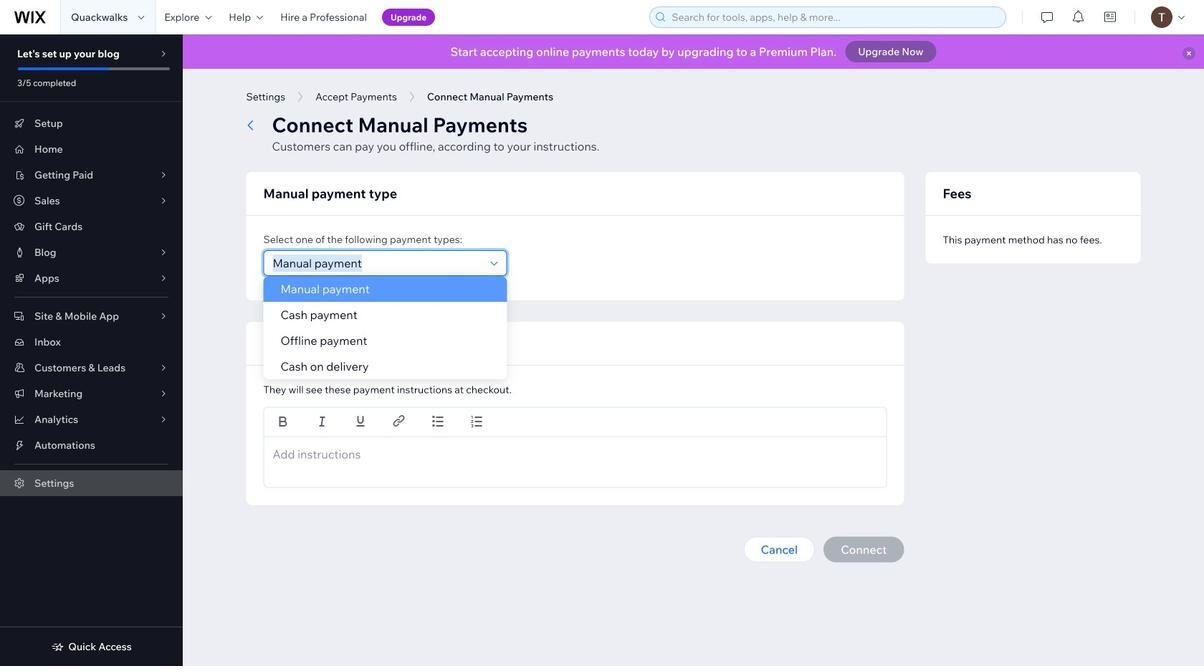 Task type: locate. For each thing, give the bounding box(es) containing it.
list box
[[263, 276, 507, 379]]

alert
[[183, 34, 1204, 69]]

None text field
[[273, 446, 878, 463]]

option
[[263, 276, 507, 302]]

None field
[[269, 251, 486, 275]]

Search for tools, apps, help & more... field
[[668, 7, 1002, 27]]



Task type: describe. For each thing, give the bounding box(es) containing it.
sidebar element
[[0, 34, 183, 666]]



Task type: vqa. For each thing, say whether or not it's contained in the screenshot.
list box
yes



